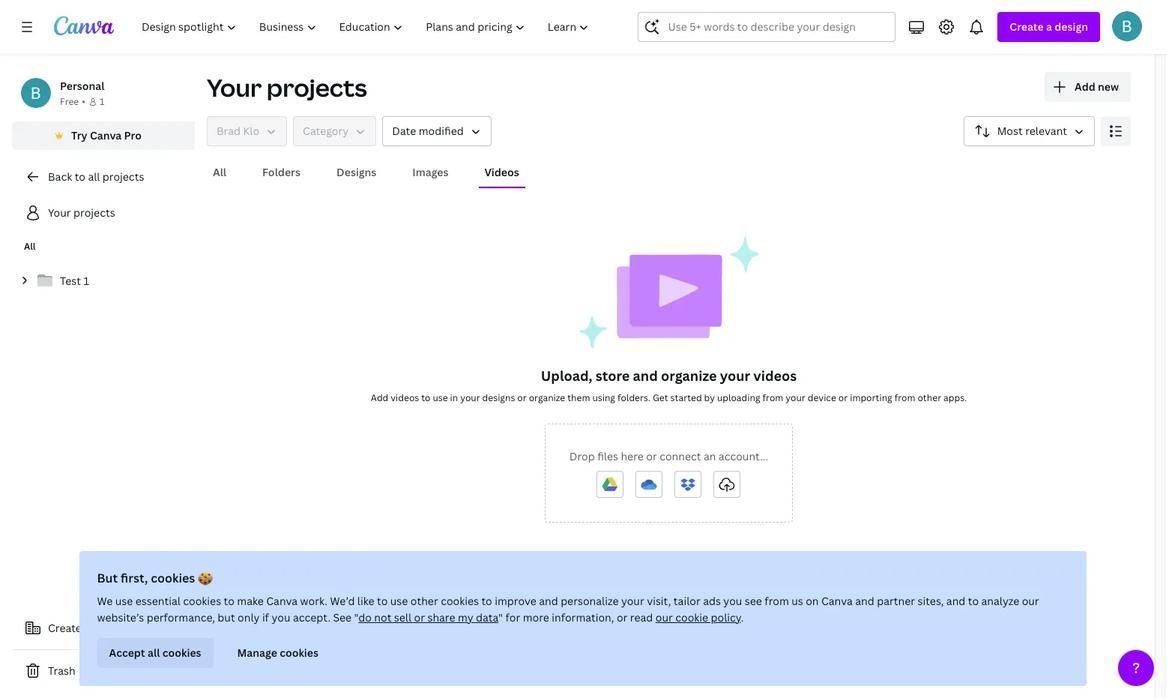Task type: describe. For each thing, give the bounding box(es) containing it.
to right back
[[75, 169, 85, 184]]

test 1 link
[[12, 265, 195, 297]]

.
[[742, 610, 745, 625]]

personalize
[[561, 594, 619, 608]]

trash
[[48, 664, 75, 678]]

brad klo
[[217, 124, 260, 138]]

new
[[1099, 79, 1120, 94]]

use inside upload, store and organize your videos add videos to use in your designs or organize them using folders. get started by uploading from your device or importing from other apps.
[[433, 391, 448, 404]]

videos button
[[479, 158, 525, 187]]

apps.
[[944, 391, 967, 404]]

our inside we use essential cookies to make canva work. we'd like to use other cookies to improve and personalize your visit, tailor ads you see from us on canva and partner sites, and to analyze our website's performance, but only if you accept. see "
[[1023, 594, 1040, 608]]

0 horizontal spatial you
[[272, 610, 291, 625]]

make
[[238, 594, 264, 608]]

our cookie policy link
[[656, 610, 742, 625]]

create a team
[[48, 621, 118, 635]]

add new
[[1075, 79, 1120, 94]]

sell
[[395, 610, 412, 625]]

0 vertical spatial organize
[[661, 367, 717, 385]]

•
[[82, 95, 85, 108]]

we use essential cookies to make canva work. we'd like to use other cookies to improve and personalize your visit, tailor ads you see from us on canva and partner sites, and to analyze our website's performance, but only if you accept. see "
[[97, 594, 1040, 625]]

if
[[263, 610, 270, 625]]

🍪
[[198, 570, 213, 586]]

started
[[671, 391, 702, 404]]

0 vertical spatial projects
[[267, 71, 367, 103]]

images button
[[407, 158, 455, 187]]

designs
[[483, 391, 515, 404]]

ads
[[704, 594, 722, 608]]

on
[[807, 594, 820, 608]]

back to all projects
[[48, 169, 144, 184]]

accept all cookies button
[[97, 638, 214, 668]]

data
[[477, 610, 499, 625]]

uploading
[[718, 391, 761, 404]]

policy
[[712, 610, 742, 625]]

your inside we use essential cookies to make canva work. we'd like to use other cookies to improve and personalize your visit, tailor ads you see from us on canva and partner sites, and to analyze our website's performance, but only if you accept. see "
[[622, 594, 645, 608]]

improve
[[495, 594, 537, 608]]

my
[[458, 610, 474, 625]]

add inside upload, store and organize your videos add videos to use in your designs or organize them using folders. get started by uploading from your device or importing from other apps.
[[371, 391, 389, 404]]

but
[[218, 610, 236, 625]]

website's
[[97, 610, 145, 625]]

free
[[60, 95, 79, 108]]

Sort by button
[[964, 116, 1096, 146]]

" inside we use essential cookies to make canva work. we'd like to use other cookies to improve and personalize your visit, tailor ads you see from us on canva and partner sites, and to analyze our website's performance, but only if you accept. see "
[[355, 610, 359, 625]]

first,
[[121, 570, 148, 586]]

do
[[359, 610, 372, 625]]

and left partner
[[856, 594, 875, 608]]

cookies up essential
[[151, 570, 196, 586]]

personal
[[60, 79, 105, 93]]

0 horizontal spatial use
[[116, 594, 133, 608]]

0 horizontal spatial all
[[88, 169, 100, 184]]

Owner button
[[207, 116, 287, 146]]

top level navigation element
[[132, 12, 602, 42]]

brad klo image
[[1113, 11, 1143, 41]]

to left the analyze
[[969, 594, 980, 608]]

files
[[598, 449, 619, 463]]

folders button
[[256, 158, 307, 187]]

accept all cookies
[[109, 646, 202, 660]]

or left 'read'
[[617, 610, 628, 625]]

designs
[[337, 165, 377, 179]]

information,
[[552, 610, 615, 625]]

create a team button
[[12, 613, 195, 643]]

read
[[631, 610, 654, 625]]

in
[[450, 391, 458, 404]]

designs button
[[331, 158, 383, 187]]

most relevant
[[998, 124, 1068, 138]]

create for create a team
[[48, 621, 82, 635]]

brad
[[217, 124, 241, 138]]

create a design button
[[998, 12, 1101, 42]]

0 vertical spatial your projects
[[207, 71, 367, 103]]

all inside button
[[148, 646, 160, 660]]

to inside upload, store and organize your videos add videos to use in your designs or organize them using folders. get started by uploading from your device or importing from other apps.
[[422, 391, 431, 404]]

or right sell
[[415, 610, 426, 625]]

pro
[[124, 128, 142, 142]]

add new button
[[1045, 72, 1132, 102]]

cookies down accept.
[[280, 646, 319, 660]]

add inside dropdown button
[[1075, 79, 1096, 94]]

a for design
[[1047, 19, 1053, 34]]

0 vertical spatial videos
[[754, 367, 797, 385]]

your projects inside your projects link
[[48, 205, 115, 220]]

for
[[506, 610, 521, 625]]

do not sell or share my data " for more information, or read our cookie policy .
[[359, 610, 745, 625]]

manage cookies button
[[226, 638, 331, 668]]

here
[[621, 449, 644, 463]]

by
[[705, 391, 715, 404]]

cookies down 🍪
[[184, 594, 222, 608]]

0 horizontal spatial all
[[24, 240, 36, 253]]

test
[[60, 274, 81, 288]]

upload, store and organize your videos add videos to use in your designs or organize them using folders. get started by uploading from your device or importing from other apps.
[[371, 367, 967, 404]]

tailor
[[674, 594, 701, 608]]

test 1
[[60, 274, 89, 288]]

your right in on the left
[[461, 391, 480, 404]]

visit,
[[648, 594, 672, 608]]

an
[[704, 449, 716, 463]]

to right like
[[378, 594, 388, 608]]

accept.
[[293, 610, 331, 625]]

account...
[[719, 449, 769, 463]]

your left device
[[786, 391, 806, 404]]

try
[[71, 128, 87, 142]]

using
[[593, 391, 616, 404]]

a for team
[[84, 621, 90, 635]]

other inside upload, store and organize your videos add videos to use in your designs or organize them using folders. get started by uploading from your device or importing from other apps.
[[918, 391, 942, 404]]

we'd
[[331, 594, 355, 608]]

relevant
[[1026, 124, 1068, 138]]



Task type: locate. For each thing, give the bounding box(es) containing it.
1 vertical spatial our
[[656, 610, 674, 625]]

analyze
[[982, 594, 1020, 608]]

team
[[93, 621, 118, 635]]

1 vertical spatial your projects
[[48, 205, 115, 220]]

all right accept
[[148, 646, 160, 660]]

1 vertical spatial projects
[[103, 169, 144, 184]]

or right device
[[839, 391, 848, 404]]

0 horizontal spatial create
[[48, 621, 82, 635]]

klo
[[243, 124, 260, 138]]

to up but
[[224, 594, 235, 608]]

connect
[[660, 449, 701, 463]]

1 horizontal spatial your
[[207, 71, 262, 103]]

like
[[358, 594, 375, 608]]

1
[[100, 95, 104, 108], [84, 274, 89, 288]]

partner
[[878, 594, 916, 608]]

create for create a design
[[1010, 19, 1044, 34]]

back to all projects link
[[12, 162, 195, 192]]

a left design
[[1047, 19, 1053, 34]]

1 vertical spatial videos
[[391, 391, 419, 404]]

not
[[375, 610, 392, 625]]

1 horizontal spatial all
[[148, 646, 160, 660]]

a left team
[[84, 621, 90, 635]]

we
[[97, 594, 113, 608]]

most
[[998, 124, 1023, 138]]

but
[[97, 570, 118, 586]]

design
[[1055, 19, 1089, 34]]

use up website's
[[116, 594, 133, 608]]

0 horizontal spatial a
[[84, 621, 90, 635]]

cookies up my
[[441, 594, 480, 608]]

your projects down "back to all projects"
[[48, 205, 115, 220]]

from right importing
[[895, 391, 916, 404]]

0 horizontal spatial canva
[[90, 128, 122, 142]]

to left in on the left
[[422, 391, 431, 404]]

0 vertical spatial your
[[207, 71, 262, 103]]

1 vertical spatial you
[[272, 610, 291, 625]]

all
[[88, 169, 100, 184], [148, 646, 160, 660]]

from
[[763, 391, 784, 404], [895, 391, 916, 404], [765, 594, 790, 608]]

"
[[355, 610, 359, 625], [499, 610, 504, 625]]

2 horizontal spatial canva
[[822, 594, 854, 608]]

create a design
[[1010, 19, 1089, 34]]

from inside we use essential cookies to make canva work. we'd like to use other cookies to improve and personalize your visit, tailor ads you see from us on canva and partner sites, and to analyze our website's performance, but only if you accept. see "
[[765, 594, 790, 608]]

only
[[238, 610, 260, 625]]

from left us
[[765, 594, 790, 608]]

all button
[[207, 158, 232, 187]]

1 vertical spatial other
[[411, 594, 439, 608]]

or
[[518, 391, 527, 404], [839, 391, 848, 404], [647, 449, 657, 463], [415, 610, 426, 625], [617, 610, 628, 625]]

accept
[[109, 646, 146, 660]]

1 horizontal spatial "
[[499, 610, 504, 625]]

create
[[1010, 19, 1044, 34], [48, 621, 82, 635]]

videos up the uploading
[[754, 367, 797, 385]]

projects up category
[[267, 71, 367, 103]]

canva right try
[[90, 128, 122, 142]]

2 horizontal spatial use
[[433, 391, 448, 404]]

0 vertical spatial you
[[724, 594, 743, 608]]

2 " from the left
[[499, 610, 504, 625]]

and right sites,
[[947, 594, 966, 608]]

see
[[746, 594, 763, 608]]

1 inside "link"
[[84, 274, 89, 288]]

projects down "back to all projects"
[[74, 205, 115, 220]]

trash link
[[12, 656, 195, 686]]

0 vertical spatial a
[[1047, 19, 1053, 34]]

videos
[[485, 165, 519, 179]]

date
[[392, 124, 416, 138]]

back
[[48, 169, 72, 184]]

0 horizontal spatial add
[[371, 391, 389, 404]]

1 right •
[[100, 95, 104, 108]]

1 vertical spatial a
[[84, 621, 90, 635]]

cookies
[[151, 570, 196, 586], [184, 594, 222, 608], [441, 594, 480, 608], [163, 646, 202, 660], [280, 646, 319, 660]]

you right if
[[272, 610, 291, 625]]

1 horizontal spatial use
[[391, 594, 409, 608]]

from right the uploading
[[763, 391, 784, 404]]

1 horizontal spatial canva
[[267, 594, 298, 608]]

create inside create a design dropdown button
[[1010, 19, 1044, 34]]

2 vertical spatial projects
[[74, 205, 115, 220]]

1 horizontal spatial you
[[724, 594, 743, 608]]

Date modified button
[[383, 116, 492, 146]]

" right see
[[355, 610, 359, 625]]

1 vertical spatial create
[[48, 621, 82, 635]]

upload,
[[541, 367, 593, 385]]

your up 'read'
[[622, 594, 645, 608]]

your up the uploading
[[720, 367, 751, 385]]

work.
[[301, 594, 328, 608]]

sites,
[[919, 594, 945, 608]]

0 horizontal spatial 1
[[84, 274, 89, 288]]

cookie
[[676, 610, 709, 625]]

our down visit,
[[656, 610, 674, 625]]

and up do not sell or share my data " for more information, or read our cookie policy .
[[540, 594, 559, 608]]

videos left in on the left
[[391, 391, 419, 404]]

0 vertical spatial add
[[1075, 79, 1096, 94]]

use left in on the left
[[433, 391, 448, 404]]

0 horizontal spatial organize
[[529, 391, 566, 404]]

" left the for
[[499, 610, 504, 625]]

1 vertical spatial 1
[[84, 274, 89, 288]]

more
[[524, 610, 550, 625]]

other inside we use essential cookies to make canva work. we'd like to use other cookies to improve and personalize your visit, tailor ads you see from us on canva and partner sites, and to analyze our website's performance, but only if you accept. see "
[[411, 594, 439, 608]]

1 right the test
[[84, 274, 89, 288]]

essential
[[136, 594, 181, 608]]

1 horizontal spatial your projects
[[207, 71, 367, 103]]

see
[[334, 610, 352, 625]]

you
[[724, 594, 743, 608], [272, 610, 291, 625]]

1 vertical spatial organize
[[529, 391, 566, 404]]

add left new
[[1075, 79, 1096, 94]]

Category button
[[293, 116, 377, 146]]

organize down upload,
[[529, 391, 566, 404]]

0 vertical spatial all
[[88, 169, 100, 184]]

manage
[[238, 646, 278, 660]]

drop files here or connect an account...
[[570, 449, 769, 463]]

1 horizontal spatial add
[[1075, 79, 1096, 94]]

them
[[568, 391, 590, 404]]

all right back
[[88, 169, 100, 184]]

folders.
[[618, 391, 651, 404]]

a inside dropdown button
[[1047, 19, 1053, 34]]

0 horizontal spatial other
[[411, 594, 439, 608]]

our
[[1023, 594, 1040, 608], [656, 610, 674, 625]]

but first, cookies 🍪 dialog
[[79, 551, 1087, 686]]

0 vertical spatial our
[[1023, 594, 1040, 608]]

organize up started
[[661, 367, 717, 385]]

images
[[413, 165, 449, 179]]

organize
[[661, 367, 717, 385], [529, 391, 566, 404]]

your up the brad klo
[[207, 71, 262, 103]]

and inside upload, store and organize your videos add videos to use in your designs or organize them using folders. get started by uploading from your device or importing from other apps.
[[633, 367, 658, 385]]

Search search field
[[668, 13, 866, 41]]

canva inside button
[[90, 128, 122, 142]]

date modified
[[392, 124, 464, 138]]

1 horizontal spatial videos
[[754, 367, 797, 385]]

your projects link
[[12, 198, 195, 228]]

1 horizontal spatial organize
[[661, 367, 717, 385]]

manage cookies
[[238, 646, 319, 660]]

1 vertical spatial all
[[24, 240, 36, 253]]

0 horizontal spatial "
[[355, 610, 359, 625]]

1 horizontal spatial a
[[1047, 19, 1053, 34]]

create left design
[[1010, 19, 1044, 34]]

1 horizontal spatial our
[[1023, 594, 1040, 608]]

0 vertical spatial other
[[918, 391, 942, 404]]

canva up if
[[267, 594, 298, 608]]

our right the analyze
[[1023, 594, 1040, 608]]

folders
[[262, 165, 301, 179]]

free •
[[60, 95, 85, 108]]

use up sell
[[391, 594, 409, 608]]

use
[[433, 391, 448, 404], [116, 594, 133, 608], [391, 594, 409, 608]]

cookies down performance,
[[163, 646, 202, 660]]

other left apps. at the bottom of page
[[918, 391, 942, 404]]

and up folders.
[[633, 367, 658, 385]]

us
[[792, 594, 804, 608]]

you up policy
[[724, 594, 743, 608]]

share
[[428, 610, 456, 625]]

canva right on
[[822, 594, 854, 608]]

your projects up the klo
[[207, 71, 367, 103]]

other up do not sell or share my data link
[[411, 594, 439, 608]]

1 horizontal spatial create
[[1010, 19, 1044, 34]]

importing
[[850, 391, 893, 404]]

0 horizontal spatial your projects
[[48, 205, 115, 220]]

None search field
[[638, 12, 896, 42]]

projects up your projects link
[[103, 169, 144, 184]]

your
[[720, 367, 751, 385], [461, 391, 480, 404], [786, 391, 806, 404], [622, 594, 645, 608]]

0 horizontal spatial our
[[656, 610, 674, 625]]

or right here
[[647, 449, 657, 463]]

0 vertical spatial all
[[213, 165, 226, 179]]

a
[[1047, 19, 1053, 34], [84, 621, 90, 635]]

a inside button
[[84, 621, 90, 635]]

all inside button
[[213, 165, 226, 179]]

1 horizontal spatial other
[[918, 391, 942, 404]]

0 horizontal spatial videos
[[391, 391, 419, 404]]

your down back
[[48, 205, 71, 220]]

1 vertical spatial add
[[371, 391, 389, 404]]

0 vertical spatial create
[[1010, 19, 1044, 34]]

other
[[918, 391, 942, 404], [411, 594, 439, 608]]

0 horizontal spatial your
[[48, 205, 71, 220]]

to up data
[[482, 594, 493, 608]]

projects
[[267, 71, 367, 103], [103, 169, 144, 184], [74, 205, 115, 220]]

category
[[303, 124, 349, 138]]

1 vertical spatial all
[[148, 646, 160, 660]]

do not sell or share my data link
[[359, 610, 499, 625]]

create inside create a team button
[[48, 621, 82, 635]]

1 horizontal spatial 1
[[100, 95, 104, 108]]

try canva pro button
[[12, 121, 195, 150]]

0 vertical spatial 1
[[100, 95, 104, 108]]

1 horizontal spatial all
[[213, 165, 226, 179]]

1 vertical spatial your
[[48, 205, 71, 220]]

add left in on the left
[[371, 391, 389, 404]]

but first, cookies 🍪
[[97, 570, 213, 586]]

create left team
[[48, 621, 82, 635]]

your
[[207, 71, 262, 103], [48, 205, 71, 220]]

or right designs
[[518, 391, 527, 404]]

1 " from the left
[[355, 610, 359, 625]]

device
[[808, 391, 837, 404]]

add
[[1075, 79, 1096, 94], [371, 391, 389, 404]]



Task type: vqa. For each thing, say whether or not it's contained in the screenshot.
Add new DROPDOWN BUTTON
yes



